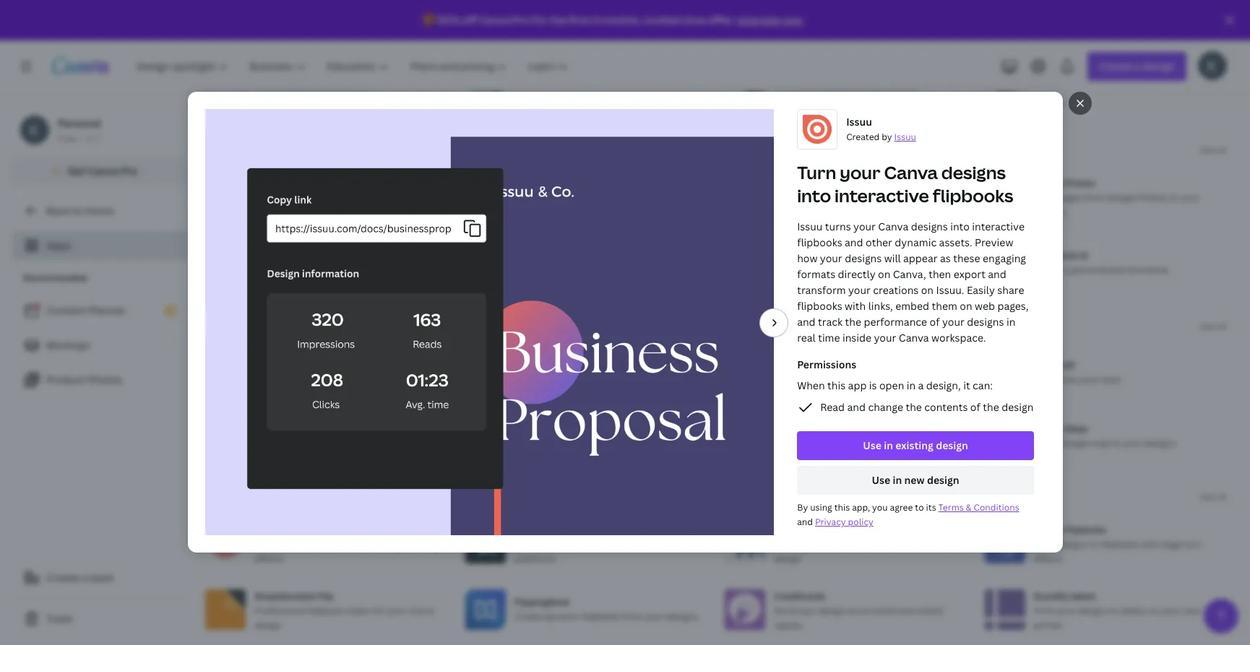 Task type: describe. For each thing, give the bounding box(es) containing it.
and inside sharepoint access your assets and add them to your designs.
[[595, 192, 611, 204]]

home
[[85, 204, 114, 218]]

flip
[[318, 591, 334, 603]]

free •
[[58, 132, 82, 145]]

your inside later schedule your content to all social platforms
[[555, 539, 575, 551]]

and down the app
[[847, 401, 866, 415]]

flipbooks inside flippingbook create dynamic flipbooks from your designs.
[[582, 611, 621, 623]]

and inside 'embed add video, music and online media to your designs.'
[[328, 258, 344, 270]]

your inside the google maps add a google map to your designs.
[[1123, 437, 1143, 450]]

with inside issuu turns your canva designs into interactive flipbooks and other dynamic assets. preview how your designs will appear as these engaging formats directly on canva, then export and transform your creations on issuu. easily share flipbooks with links, embed them on web pages, and track the performance of your designs in real time inside your canva workspace.
[[845, 300, 866, 313]]

designs. inside emoji add your favorite emojis to your designs.
[[911, 437, 945, 450]]

design inside 'ecardify labels print your design on labels, on your own printer.'
[[1078, 605, 1105, 617]]

brandfetch brand logos at your fingertips.
[[255, 423, 380, 450]]

design inside simplebooklet flip professional flipbook maker for your canva design
[[255, 620, 282, 632]]

professional
[[255, 605, 306, 617]]

to inside youtube add youtube videos to your designs.
[[601, 437, 610, 450]]

designs inside instantly add a talking head video to your designs
[[1034, 96, 1066, 108]]

images inside the google photos add images from google photos to your designs.
[[1053, 192, 1083, 204]]

a inside childbook.ai create a personalized storybook
[[1064, 264, 1069, 276]]

0 horizontal spatial images
[[281, 87, 310, 100]]

designs inside publuu flipbooks save designs to flipbooks with page turn effects.
[[1056, 539, 1088, 551]]

photos for google photos add images from google photos to your designs.
[[1066, 177, 1096, 189]]

directly
[[838, 268, 876, 281]]

designs. inside sharepoint access your assets and add them to your designs.
[[514, 206, 548, 218]]

.
[[803, 13, 805, 27]]

flipbook
[[308, 605, 343, 617]]

your inside brandfetch brand logos at your fingertips.
[[317, 437, 336, 450]]

off
[[462, 13, 477, 27]]

the left first
[[550, 13, 567, 27]]

emoji
[[774, 423, 798, 435]]

craft
[[514, 374, 536, 386]]

issuu for issuu created by issuu
[[846, 115, 872, 129]]

to inside sharepoint access your assets and add them to your designs.
[[655, 192, 664, 204]]

content
[[46, 304, 86, 317]]

0 horizontal spatial &
[[344, 87, 349, 100]]

with inside wave generator craft random waves with ease
[[600, 374, 619, 386]]

all
[[255, 197, 265, 210]]

product photos
[[46, 373, 123, 387]]

2 vertical spatial of
[[971, 401, 981, 415]]

0 vertical spatial facebook
[[774, 249, 815, 262]]

first
[[569, 13, 591, 27]]

content planner
[[46, 304, 126, 317]]

by using this app, you agree to its terms & conditions and privacy policy
[[797, 502, 1020, 529]]

get
[[68, 164, 85, 178]]

palette
[[309, 374, 339, 386]]

your inside instantly add a talking head video to your designs
[[1188, 82, 1207, 94]]

to inside instantly add a talking head video to your designs
[[1177, 82, 1186, 94]]

createcards send your design as an ecard and collect replies.
[[774, 591, 944, 632]]

upgrade now button
[[737, 13, 803, 27]]

a inside "permissions when this app is open in a design, it can:"
[[918, 379, 924, 393]]

policy
[[848, 517, 874, 529]]

use in existing design button
[[797, 432, 1034, 461]]

sharepoint
[[514, 177, 561, 189]]

your inside turn elements of your design into something extraordinary
[[587, 82, 606, 94]]

canva inside button
[[88, 164, 118, 178]]

this for app
[[828, 379, 846, 393]]

1 vertical spatial frontify
[[289, 197, 322, 210]]

canva up other
[[878, 220, 909, 234]]

1 vertical spatial drive
[[846, 192, 869, 204]]

planner
[[89, 304, 126, 317]]

schedule
[[514, 539, 553, 551]]

and down engaging
[[988, 268, 1007, 281]]

turn sketches into realistic images
[[774, 87, 917, 100]]

childbook.ai
[[1034, 249, 1089, 262]]

share and publish
[[200, 485, 353, 509]]

in left new
[[893, 474, 902, 488]]

see all button for essentials
[[1200, 320, 1228, 334]]

app,
[[852, 502, 870, 515]]

1 horizontal spatial pro
[[513, 13, 530, 27]]

time inside issuu turns your canva designs into interactive flipbooks and other dynamic assets. preview how your designs will appear as these engaging formats directly on canva, then export and transform your creations on issuu. easily share flipbooks with links, embed them on web pages, and track the performance of your designs in real time inside your canva workspace.
[[818, 331, 840, 345]]

into inside turn elements of your design into something extraordinary
[[638, 82, 654, 94]]

performance
[[864, 315, 927, 329]]

1 vertical spatial youtube
[[534, 437, 570, 450]]

video
[[1151, 82, 1175, 94]]

preview
[[975, 236, 1014, 250]]

0 vertical spatial time
[[683, 13, 706, 27]]

it
[[964, 379, 970, 393]]

add inside google drive add your google drive photos to your designs.
[[774, 192, 791, 204]]

design
[[200, 314, 257, 338]]

to inside later schedule your content to all social platforms
[[612, 539, 621, 551]]

shade elevate your palette effortlessly
[[255, 359, 388, 386]]

effects inside issuu create dynamic flipbooks with page-turning effects
[[255, 553, 283, 565]]

in inside frontify all your frontify assets, in canva.
[[355, 197, 362, 210]]

flipbooks for to
[[1066, 524, 1107, 536]]

dynamic inside issuu turns your canva designs into interactive flipbooks and other dynamic assets. preview how your designs will appear as these engaging formats directly on canva, then export and transform your creations on issuu. easily share flipbooks with links, embed them on web pages, and track the performance of your designs in real time inside your canva workspace.
[[895, 236, 937, 250]]

1 see all from the top
[[1200, 144, 1228, 156]]

into left realistic
[[834, 87, 851, 100]]

apps
[[46, 239, 71, 252]]

slideshows
[[865, 539, 911, 551]]

this for app,
[[835, 502, 850, 515]]

brand
[[255, 437, 280, 450]]

will
[[884, 252, 901, 266]]

1 see all button from the top
[[1200, 143, 1228, 158]]

3
[[593, 13, 599, 27]]

conditions
[[974, 502, 1020, 515]]

🎁 50% off canva pro for the first 3 months. limited time offer. upgrade now .
[[423, 13, 805, 27]]

issuu for issuu turns your canva designs into interactive flipbooks and other dynamic assets. preview how your designs will appear as these engaging formats directly on canva, then export and transform your creations on issuu. easily share flipbooks with links, embed them on web pages, and track the performance of your designs in real time inside your canva workspace.
[[797, 220, 823, 234]]

your inside the turn your canva designs into interactive flipbooks
[[840, 161, 881, 185]]

google drive add your google drive photos to your designs.
[[774, 177, 933, 218]]

turn elements of your design into something extraordinary
[[514, 82, 701, 108]]

your inside 'embed add video, music and online media to your designs.'
[[413, 258, 432, 270]]

your inside createcards send your design as an ecard and collect replies.
[[798, 605, 817, 617]]

into inside the turn your canva designs into interactive flipbooks
[[797, 184, 831, 208]]

export
[[954, 268, 986, 281]]

printer.
[[1034, 620, 1065, 632]]

in inside issuu turns your canva designs into interactive flipbooks and other dynamic assets. preview how your designs will appear as these engaging formats directly on canva, then export and transform your creations on issuu. easily share flipbooks with links, embed them on web pages, and track the performance of your designs in real time inside your canva workspace.
[[1007, 315, 1016, 329]]

the right "change"
[[906, 401, 922, 415]]

when
[[797, 379, 825, 393]]

online
[[346, 258, 372, 270]]

design inside createcards send your design as an ecard and collect replies.
[[819, 605, 846, 617]]

photos inside facebook add your facebook photos to your designs.
[[857, 264, 886, 276]]

assets,
[[324, 197, 353, 210]]

how
[[797, 252, 818, 266]]

see all button for and
[[1200, 490, 1228, 505]]

0 horizontal spatial frontify
[[255, 183, 288, 195]]

create for issuu
[[255, 539, 282, 551]]

limited
[[644, 13, 681, 27]]

product photos link
[[12, 366, 188, 395]]

embed add video, music and online media to your designs.
[[255, 244, 432, 285]]

these
[[953, 252, 981, 266]]

add inside the google maps add a google map to your designs.
[[1034, 437, 1051, 450]]

canva right off at the top left of page
[[479, 13, 510, 27]]

generator
[[539, 359, 582, 372]]

by
[[797, 502, 808, 515]]

publuu
[[1034, 524, 1064, 536]]

product
[[46, 373, 86, 387]]

wave generator craft random waves with ease
[[514, 359, 640, 386]]

for for first
[[532, 13, 548, 27]]

your inside shade elevate your palette effortlessly
[[288, 374, 307, 386]]

them inside issuu turns your canva designs into interactive flipbooks and other dynamic assets. preview how your designs will appear as these engaging formats directly on canva, then export and transform your creations on issuu. easily share flipbooks with links, embed them on web pages, and track the performance of your designs in real time inside your canva workspace.
[[932, 300, 958, 313]]

get canva pro
[[68, 164, 138, 178]]

add inside instantly add a talking head video to your designs
[[1074, 82, 1090, 94]]

top level navigation element
[[127, 52, 581, 81]]

to inside the google maps add a google map to your designs.
[[1112, 437, 1121, 450]]

size
[[352, 87, 367, 100]]

embed
[[255, 244, 284, 256]]

turn for turn your canva designs into interactive flipbooks
[[797, 161, 836, 185]]

for inside heyzine flipbooks page turn effects and slideshows for your design
[[913, 539, 926, 551]]

50%
[[438, 13, 460, 27]]

into inside issuu turns your canva designs into interactive flipbooks and other dynamic assets. preview how your designs will appear as these engaging formats directly on canva, then export and transform your creations on issuu. easily share flipbooks with links, embed them on web pages, and track the performance of your designs in real time inside your canva workspace.
[[951, 220, 970, 234]]

pages,
[[998, 300, 1029, 313]]

frontify all your frontify assets, in canva.
[[255, 183, 393, 210]]

see all for essentials
[[1200, 320, 1228, 333]]

turn your canva designs into interactive flipbooks
[[797, 161, 1014, 208]]

create inside button
[[46, 571, 79, 585]]

issuu create dynamic flipbooks with page-turning effects
[[255, 524, 437, 565]]

design essentials
[[200, 314, 346, 338]]

ecardify labels print your design on labels, on your own printer.
[[1034, 591, 1201, 632]]

to inside 'by using this app, you agree to its terms & conditions and privacy policy'
[[915, 502, 924, 515]]

brandfetch
[[255, 423, 302, 435]]

web
[[975, 300, 995, 313]]

facebook add your facebook photos to your designs.
[[774, 249, 955, 276]]

add inside 'embed add video, music and online media to your designs.'
[[255, 258, 271, 270]]

ecardify
[[1034, 591, 1069, 603]]

0 vertical spatial youtube
[[514, 423, 551, 435]]

its
[[926, 502, 936, 515]]

from for images
[[1085, 192, 1105, 204]]

platforms
[[514, 553, 555, 565]]

turn inside heyzine flipbooks page turn effects and slideshows for your design
[[796, 539, 814, 551]]

your inside youtube add youtube videos to your designs.
[[612, 437, 631, 450]]

publish
[[290, 485, 353, 509]]

all for productivity
[[1218, 144, 1228, 156]]

with inside publuu flipbooks save designs to flipbooks with page turn effects.
[[1142, 539, 1160, 551]]

use for use in existing design
[[863, 439, 882, 453]]

to inside the google photos add images from google photos to your designs.
[[1170, 192, 1179, 204]]

track
[[818, 315, 843, 329]]

dynamic for issuu create dynamic flipbooks with page-turning effects
[[284, 539, 320, 551]]

all for design essentials
[[1218, 320, 1228, 333]]

canva inside simplebooklet flip professional flipbook maker for your canva design
[[408, 605, 434, 617]]

as inside createcards send your design as an ecard and collect replies.
[[848, 605, 858, 617]]

add inside emoji add your favorite emojis to your designs.
[[774, 437, 791, 450]]

in inside "permissions when this app is open in a design, it can:"
[[907, 379, 916, 393]]

designs. inside google drive add your google drive photos to your designs.
[[774, 206, 808, 218]]

replies.
[[774, 620, 805, 632]]

see for and
[[1200, 491, 1216, 503]]

on right labels,
[[1150, 605, 1160, 617]]

to inside facebook add your facebook photos to your designs.
[[888, 264, 897, 276]]

app
[[848, 379, 867, 393]]

boost images quality & size
[[255, 87, 367, 100]]

your inside flippingbook create dynamic flipbooks from your designs.
[[645, 611, 665, 623]]

photos for product photos
[[88, 373, 123, 387]]

list containing content planner
[[12, 296, 188, 395]]

all for share and publish
[[1218, 491, 1228, 503]]

turn inside publuu flipbooks save designs to flipbooks with page turn effects.
[[1184, 539, 1202, 551]]



Task type: vqa. For each thing, say whether or not it's contained in the screenshot.


Task type: locate. For each thing, give the bounding box(es) containing it.
create
[[1034, 264, 1062, 276], [255, 539, 282, 551], [46, 571, 79, 585], [514, 611, 542, 623]]

dynamic up appear
[[895, 236, 937, 250]]

see for essentials
[[1200, 320, 1216, 333]]

privacy policy link
[[815, 517, 874, 529]]

customize
[[1034, 374, 1078, 386]]

turn down heyzine
[[796, 539, 814, 551]]

turn for turn sketches into realistic images
[[774, 87, 793, 100]]

this inside 'by using this app, you agree to its terms & conditions and privacy policy'
[[835, 502, 850, 515]]

images right 'boost'
[[281, 87, 310, 100]]

print
[[1034, 605, 1055, 617]]

and down the policy
[[847, 539, 863, 551]]

1 flipbooks from the left
[[810, 524, 851, 536]]

content planner link
[[12, 296, 188, 325]]

to inside 'embed add video, music and online media to your designs.'
[[402, 258, 411, 270]]

with left links, in the top right of the page
[[845, 300, 866, 313]]

links,
[[868, 300, 893, 313]]

back
[[46, 204, 70, 218]]

issuu left turns
[[797, 220, 823, 234]]

get canva pro button
[[12, 158, 188, 185]]

months.
[[601, 13, 642, 27]]

read
[[820, 401, 845, 415]]

from inside flippingbook create dynamic flipbooks from your designs.
[[623, 611, 643, 623]]

0 horizontal spatial as
[[848, 605, 858, 617]]

0 horizontal spatial them
[[631, 192, 653, 204]]

1 horizontal spatial &
[[966, 502, 972, 515]]

issuu down share and publish
[[255, 524, 277, 536]]

1 horizontal spatial flipbooks
[[1066, 524, 1107, 536]]

turn for turn elements of your design into something extraordinary
[[514, 82, 533, 94]]

waves
[[573, 374, 598, 386]]

in right the emojis
[[884, 439, 893, 453]]

photos down other
[[857, 264, 886, 276]]

1 horizontal spatial dynamic
[[544, 611, 580, 623]]

2 vertical spatial see all button
[[1200, 490, 1228, 505]]

0 vertical spatial &
[[344, 87, 349, 100]]

create for flippingbook
[[514, 611, 542, 623]]

0 horizontal spatial turn
[[514, 82, 533, 94]]

and inside createcards send your design as an ecard and collect replies.
[[898, 605, 914, 617]]

add right instantly
[[1074, 82, 1090, 94]]

youtube left videos
[[534, 437, 570, 450]]

free
[[58, 132, 76, 145]]

0 horizontal spatial effects
[[255, 553, 283, 565]]

0 horizontal spatial for
[[373, 605, 385, 617]]

and down turns
[[845, 236, 863, 250]]

dynamic
[[895, 236, 937, 250], [284, 539, 320, 551], [544, 611, 580, 623]]

3 see all button from the top
[[1200, 490, 1228, 505]]

flippingbook
[[514, 596, 570, 609]]

on
[[878, 268, 891, 281], [921, 284, 934, 297], [960, 300, 973, 313], [1108, 605, 1118, 617], [1150, 605, 1160, 617]]

pro up back to home link
[[121, 164, 138, 178]]

with left page-
[[363, 539, 381, 551]]

1 vertical spatial pro
[[121, 164, 138, 178]]

1 vertical spatial &
[[966, 502, 972, 515]]

into left something
[[638, 82, 654, 94]]

create for childbook.ai
[[1034, 264, 1062, 276]]

0 horizontal spatial drive
[[806, 177, 829, 189]]

1 vertical spatial photos
[[857, 264, 886, 276]]

0 horizontal spatial interactive
[[835, 184, 929, 208]]

1 horizontal spatial turn
[[1184, 539, 1202, 551]]

2 horizontal spatial images
[[1053, 192, 1083, 204]]

access
[[514, 192, 544, 204]]

the up inside
[[845, 315, 861, 329]]

1 horizontal spatial frontify
[[289, 197, 322, 210]]

0 vertical spatial drive
[[806, 177, 829, 189]]

mockups link
[[12, 331, 188, 360]]

2 see all button from the top
[[1200, 320, 1228, 334]]

dynamic for flippingbook create dynamic flipbooks from your designs.
[[544, 611, 580, 623]]

revolutionizing
[[774, 374, 839, 386]]

as up "then"
[[940, 252, 951, 266]]

1 see from the top
[[1200, 144, 1216, 156]]

the inside issuu turns your canva designs into interactive flipbooks and other dynamic assets. preview how your designs will appear as these engaging formats directly on canva, then export and transform your creations on issuu. easily share flipbooks with links, embed them on web pages, and track the performance of your designs in real time inside your canva workspace.
[[845, 315, 861, 329]]

your inside heyzine flipbooks page turn effects and slideshows for your design
[[928, 539, 947, 551]]

a down childbook.ai
[[1064, 264, 1069, 276]]

a left map on the bottom right of the page
[[1053, 437, 1058, 450]]

formats
[[797, 268, 836, 281]]

1 turn from the left
[[796, 539, 814, 551]]

design inside heyzine flipbooks page turn effects and slideshows for your design
[[774, 553, 802, 565]]

0 vertical spatial add
[[1074, 82, 1090, 94]]

into up assets.
[[951, 220, 970, 234]]

1 horizontal spatial for
[[532, 13, 548, 27]]

1 vertical spatial interactive
[[972, 220, 1025, 234]]

issuu inside issuu create dynamic flipbooks with page-turning effects
[[255, 524, 277, 536]]

of up workspace. on the right bottom of page
[[930, 315, 940, 329]]

1 vertical spatial see all
[[1200, 320, 1228, 333]]

0 vertical spatial effects
[[816, 539, 845, 551]]

1 horizontal spatial interactive
[[972, 220, 1025, 234]]

designs inside the turn your canva designs into interactive flipbooks
[[942, 161, 1006, 185]]

1 horizontal spatial add
[[1074, 82, 1090, 94]]

fingertips.
[[338, 437, 380, 450]]

flipbooks inside publuu flipbooks save designs to flipbooks with page turn effects.
[[1066, 524, 1107, 536]]

on down 'will'
[[878, 268, 891, 281]]

create down share and publish
[[255, 539, 282, 551]]

collect
[[916, 605, 944, 617]]

on left labels,
[[1108, 605, 1118, 617]]

use down "change"
[[863, 439, 882, 453]]

on left the web at right
[[960, 300, 973, 313]]

time down the track
[[818, 331, 840, 345]]

2 horizontal spatial of
[[971, 401, 981, 415]]

2 horizontal spatial photos
[[1139, 192, 1168, 204]]

issuu right by
[[894, 131, 916, 143]]

productivity
[[200, 138, 308, 162]]

canva down performance
[[899, 331, 929, 345]]

add inside youtube add youtube videos to your designs.
[[514, 437, 531, 450]]

add right assets
[[613, 192, 629, 204]]

flipbooks inside heyzine flipbooks page turn effects and slideshows for your design
[[810, 524, 851, 536]]

0 vertical spatial photos
[[1066, 177, 1096, 189]]

canva,
[[893, 268, 926, 281]]

head
[[1128, 82, 1149, 94]]

1 vertical spatial use
[[872, 474, 891, 488]]

issuu link
[[894, 131, 916, 143]]

1 horizontal spatial time
[[818, 331, 840, 345]]

issuu up created
[[846, 115, 872, 129]]

1 vertical spatial time
[[818, 331, 840, 345]]

turn right page
[[1184, 539, 1202, 551]]

list
[[12, 296, 188, 395]]

photos inside product photos link
[[88, 373, 123, 387]]

flipbooks
[[810, 524, 851, 536], [1066, 524, 1107, 536]]

0 horizontal spatial time
[[683, 13, 706, 27]]

facebook up formats
[[774, 249, 815, 262]]

of right elements
[[576, 82, 585, 94]]

real
[[797, 331, 816, 345]]

favorite
[[815, 437, 847, 450]]

a left talking at the top right
[[1092, 82, 1096, 94]]

videos
[[572, 437, 599, 450]]

in left canva.
[[355, 197, 362, 210]]

2 vertical spatial see
[[1200, 491, 1216, 503]]

1 horizontal spatial drive
[[846, 192, 869, 204]]

create down childbook.ai
[[1034, 264, 1062, 276]]

issuu inside issuu turns your canva designs into interactive flipbooks and other dynamic assets. preview how your designs will appear as these engaging formats directly on canva, then export and transform your creations on issuu. easily share flipbooks with links, embed them on web pages, and track the performance of your designs in real time inside your canva workspace.
[[797, 220, 823, 234]]

create a team
[[46, 571, 114, 585]]

0 vertical spatial this
[[828, 379, 846, 393]]

1 vertical spatial see
[[1200, 320, 1216, 333]]

use for use in new design
[[872, 474, 891, 488]]

google maps add a google map to your designs.
[[1034, 423, 1179, 450]]

youtube down craft at the bottom of page
[[514, 423, 551, 435]]

0 vertical spatial see all
[[1200, 144, 1228, 156]]

inside
[[843, 331, 872, 345]]

use up you
[[872, 474, 891, 488]]

& left size
[[344, 87, 349, 100]]

createcards
[[774, 591, 826, 603]]

frontify left assets,
[[289, 197, 322, 210]]

all inside later schedule your content to all social platforms
[[623, 539, 633, 551]]

0 horizontal spatial photos
[[88, 373, 123, 387]]

canva down 'issuu' 'link'
[[884, 161, 938, 185]]

2 see all from the top
[[1200, 320, 1228, 333]]

1 horizontal spatial effects
[[816, 539, 845, 551]]

lorem
[[774, 359, 801, 372]]

interactive up other
[[835, 184, 929, 208]]

create left team
[[46, 571, 79, 585]]

to inside publuu flipbooks save designs to flipbooks with page turn effects.
[[1090, 539, 1099, 551]]

apps link
[[12, 231, 188, 260]]

2 see from the top
[[1200, 320, 1216, 333]]

into up turns
[[797, 184, 831, 208]]

turn up turns
[[797, 161, 836, 185]]

1 vertical spatial this
[[835, 502, 850, 515]]

the
[[550, 13, 567, 27], [845, 315, 861, 329], [906, 401, 922, 415], [983, 401, 999, 415]]

1 vertical spatial facebook
[[815, 264, 855, 276]]

this up privacy policy link
[[835, 502, 850, 515]]

0 vertical spatial frontify
[[255, 183, 288, 195]]

1 vertical spatial add
[[613, 192, 629, 204]]

canva right get
[[88, 164, 118, 178]]

permissions when this app is open in a design, it can:
[[797, 358, 993, 393]]

2 horizontal spatial dynamic
[[895, 236, 937, 250]]

and right ecard
[[898, 605, 914, 617]]

0 vertical spatial photos
[[871, 192, 900, 204]]

0 vertical spatial see all button
[[1200, 143, 1228, 158]]

a inside instantly add a talking head video to your designs
[[1092, 82, 1096, 94]]

change
[[868, 401, 903, 415]]

boost
[[255, 87, 279, 100]]

your inside the google photos add images from google photos to your designs.
[[1181, 192, 1200, 204]]

with left ease
[[600, 374, 619, 386]]

canva right maker
[[408, 605, 434, 617]]

0 vertical spatial interactive
[[835, 184, 929, 208]]

dynamic inside issuu create dynamic flipbooks with page-turning effects
[[284, 539, 320, 551]]

& inside 'by using this app, you agree to its terms & conditions and privacy policy'
[[966, 502, 972, 515]]

and right share
[[254, 485, 286, 509]]

in right open
[[907, 379, 916, 393]]

a up read and change the contents of the design
[[918, 379, 924, 393]]

add inside the google photos add images from google photos to your designs.
[[1034, 192, 1051, 204]]

designs
[[1034, 96, 1066, 108], [942, 161, 1006, 185], [911, 220, 948, 234], [845, 252, 882, 266], [967, 315, 1004, 329], [1056, 539, 1088, 551]]

2 vertical spatial see all
[[1200, 491, 1228, 503]]

new
[[905, 474, 925, 488]]

2 flipbooks from the left
[[1066, 524, 1107, 536]]

1 horizontal spatial images
[[888, 87, 917, 100]]

photos inside google drive add your google drive photos to your designs.
[[871, 192, 900, 204]]

see all for and
[[1200, 491, 1228, 503]]

of
[[576, 82, 585, 94], [930, 315, 940, 329], [971, 401, 981, 415]]

0 vertical spatial use
[[863, 439, 882, 453]]

them inside sharepoint access your assets and add them to your designs.
[[631, 192, 653, 204]]

of inside issuu turns your canva designs into interactive flipbooks and other dynamic assets. preview how your designs will appear as these engaging formats directly on canva, then export and transform your creations on issuu. easily share flipbooks with links, embed them on web pages, and track the performance of your designs in real time inside your canva workspace.
[[930, 315, 940, 329]]

designs. inside the google photos add images from google photos to your designs.
[[1034, 206, 1068, 218]]

at
[[306, 437, 315, 450]]

pro inside button
[[121, 164, 138, 178]]

flipbooks for effects
[[810, 524, 851, 536]]

1 vertical spatial for
[[913, 539, 926, 551]]

issuu turns your canva designs into interactive flipbooks and other dynamic assets. preview how your designs will appear as these engaging formats directly on canva, then export and transform your creations on issuu. easily share flipbooks with links, embed them on web pages, and track the performance of your designs in real time inside your canva workspace.
[[797, 220, 1029, 345]]

use in existing design
[[863, 439, 968, 453]]

to inside emoji add your favorite emojis to your designs.
[[879, 437, 888, 450]]

something
[[657, 82, 701, 94]]

1
[[96, 132, 101, 145]]

for for canva
[[373, 605, 385, 617]]

sketches
[[795, 87, 832, 100]]

3 see all from the top
[[1200, 491, 1228, 503]]

2 horizontal spatial turn
[[797, 161, 836, 185]]

workspace.
[[932, 331, 986, 345]]

1 horizontal spatial as
[[940, 252, 951, 266]]

of inside turn elements of your design into something extraordinary
[[576, 82, 585, 94]]

from for flipbooks
[[623, 611, 643, 623]]

with left page
[[1142, 539, 1160, 551]]

1 vertical spatial see all button
[[1200, 320, 1228, 334]]

0 vertical spatial dynamic
[[895, 236, 937, 250]]

1 vertical spatial from
[[623, 611, 643, 623]]

1 horizontal spatial from
[[1085, 192, 1105, 204]]

a left team
[[81, 571, 87, 585]]

design inside turn elements of your design into something extraordinary
[[608, 82, 636, 94]]

canva
[[479, 13, 510, 27], [884, 161, 938, 185], [88, 164, 118, 178], [878, 220, 909, 234], [899, 331, 929, 345], [408, 605, 434, 617]]

your inside simplebooklet flip professional flipbook maker for your canva design
[[387, 605, 406, 617]]

turn left the "sketches" on the right top of the page
[[774, 87, 793, 100]]

1 vertical spatial as
[[848, 605, 858, 617]]

add inside sharepoint access your assets and add them to your designs.
[[613, 192, 629, 204]]

and right music
[[328, 258, 344, 270]]

media
[[374, 258, 400, 270]]

designs. inside the google maps add a google map to your designs.
[[1145, 437, 1179, 450]]

pro right off at the top left of page
[[513, 13, 530, 27]]

🎁
[[423, 13, 436, 27]]

canva inside the turn your canva designs into interactive flipbooks
[[884, 161, 938, 185]]

frontify up all
[[255, 183, 288, 195]]

emoji add your favorite emojis to your designs.
[[774, 423, 945, 450]]

designs. inside facebook add your facebook photos to your designs.
[[921, 264, 955, 276]]

open
[[880, 379, 904, 393]]

designs. inside 'embed add video, music and online media to your designs.'
[[255, 273, 288, 285]]

page-
[[383, 539, 407, 551]]

from inside the google photos add images from google photos to your designs.
[[1085, 192, 1105, 204]]

and inside heyzine flipbooks page turn effects and slideshows for your design
[[847, 539, 863, 551]]

send
[[774, 605, 796, 617]]

interactive inside issuu turns your canva designs into interactive flipbooks and other dynamic assets. preview how your designs will appear as these engaging formats directly on canva, then export and transform your creations on issuu. easily share flipbooks with links, embed them on web pages, and track the performance of your designs in real time inside your canva workspace.
[[972, 220, 1025, 234]]

effortlessly
[[341, 374, 388, 386]]

flipbooks inside publuu flipbooks save designs to flipbooks with page turn effects.
[[1101, 539, 1140, 551]]

a inside button
[[81, 571, 87, 585]]

dynamic down 'flippingbook' at the left bottom
[[544, 611, 580, 623]]

a inside the google maps add a google map to your designs.
[[1053, 437, 1058, 450]]

quality
[[312, 87, 342, 100]]

flipbooks inside the turn your canva designs into interactive flipbooks
[[933, 184, 1014, 208]]

add inside facebook add your facebook photos to your designs.
[[774, 264, 791, 276]]

effects.
[[1034, 553, 1065, 565]]

0 horizontal spatial turn
[[796, 539, 814, 551]]

create inside issuu create dynamic flipbooks with page-turning effects
[[255, 539, 282, 551]]

design,
[[926, 379, 961, 393]]

2 vertical spatial for
[[373, 605, 385, 617]]

placeholders
[[841, 374, 895, 386]]

can:
[[973, 379, 993, 393]]

facebook
[[774, 249, 815, 262], [815, 264, 855, 276]]

share
[[998, 284, 1025, 297]]

with inside issuu create dynamic flipbooks with page-turning effects
[[363, 539, 381, 551]]

wave
[[514, 359, 537, 372]]

designs. inside youtube add youtube videos to your designs.
[[634, 437, 667, 450]]

flipbooks right publuu
[[1066, 524, 1107, 536]]

interactive
[[835, 184, 929, 208], [972, 220, 1025, 234]]

time left offer.
[[683, 13, 706, 27]]

0 horizontal spatial add
[[613, 192, 629, 204]]

create down 'flippingbook' at the left bottom
[[514, 611, 542, 623]]

publuu flipbooks save designs to flipbooks with page turn effects.
[[1034, 524, 1202, 565]]

1 horizontal spatial of
[[930, 315, 940, 329]]

0 horizontal spatial dynamic
[[284, 539, 320, 551]]

interactive up the preview
[[972, 220, 1025, 234]]

0 vertical spatial of
[[576, 82, 585, 94]]

flipbooks down using
[[810, 524, 851, 536]]

them
[[631, 192, 653, 204], [932, 300, 958, 313]]

interactive inside the turn your canva designs into interactive flipbooks
[[835, 184, 929, 208]]

as left an
[[848, 605, 858, 617]]

ipsum
[[803, 359, 830, 372]]

for right maker
[[373, 605, 385, 617]]

and down by
[[797, 517, 813, 529]]

effects up simplebooklet
[[255, 553, 283, 565]]

instantly
[[1034, 82, 1071, 94]]

texts
[[1102, 374, 1122, 386]]

then
[[929, 268, 951, 281]]

0 vertical spatial pro
[[513, 13, 530, 27]]

in down pages,
[[1007, 315, 1016, 329]]

turn up extraordinary on the top left of page
[[514, 82, 533, 94]]

effects down the privacy
[[816, 539, 845, 551]]

0 vertical spatial see
[[1200, 144, 1216, 156]]

turn inside the turn your canva designs into interactive flipbooks
[[797, 161, 836, 185]]

issuu for issuu create dynamic flipbooks with page-turning effects
[[255, 524, 277, 536]]

0 horizontal spatial flipbooks
[[810, 524, 851, 536]]

issuu.
[[936, 284, 965, 297]]

facebook up transform
[[815, 264, 855, 276]]

turning
[[407, 539, 437, 551]]

2 vertical spatial photos
[[88, 373, 123, 387]]

images up childbook.ai
[[1053, 192, 1083, 204]]

1 vertical spatial them
[[932, 300, 958, 313]]

create inside flippingbook create dynamic flipbooks from your designs.
[[514, 611, 542, 623]]

photos up other
[[871, 192, 900, 204]]

1 vertical spatial of
[[930, 315, 940, 329]]

0 horizontal spatial pro
[[121, 164, 138, 178]]

flipbooks inside issuu create dynamic flipbooks with page-turning effects
[[322, 539, 361, 551]]

for left first
[[532, 13, 548, 27]]

3 see from the top
[[1200, 491, 1216, 503]]

0 vertical spatial them
[[631, 192, 653, 204]]

dynamic down publish
[[284, 539, 320, 551]]

designs.
[[514, 206, 548, 218], [774, 206, 808, 218], [1034, 206, 1068, 218], [921, 264, 955, 276], [255, 273, 288, 285], [634, 437, 667, 450], [911, 437, 945, 450], [1145, 437, 1179, 450], [667, 611, 701, 623]]

1 vertical spatial effects
[[255, 553, 283, 565]]

and inside 'by using this app, you agree to its terms & conditions and privacy policy'
[[797, 517, 813, 529]]

1 vertical spatial photos
[[1139, 192, 1168, 204]]

effects inside heyzine flipbooks page turn effects and slideshows for your design
[[816, 539, 845, 551]]

1 horizontal spatial photos
[[1066, 177, 1096, 189]]

with
[[845, 300, 866, 313], [600, 374, 619, 386], [363, 539, 381, 551], [1142, 539, 1160, 551]]

them right assets
[[631, 192, 653, 204]]

simplebooklet
[[255, 591, 316, 603]]

and right assets
[[595, 192, 611, 204]]

0 vertical spatial for
[[532, 13, 548, 27]]

your inside typecraft customize your texts
[[1080, 374, 1099, 386]]

of down can:
[[971, 401, 981, 415]]

images right realistic
[[888, 87, 917, 100]]

0 horizontal spatial from
[[623, 611, 643, 623]]

1 vertical spatial dynamic
[[284, 539, 320, 551]]

this inside "permissions when this app is open in a design, it can:"
[[828, 379, 846, 393]]

for down 'by using this app, you agree to its terms & conditions and privacy policy'
[[913, 539, 926, 551]]

2 vertical spatial dynamic
[[544, 611, 580, 623]]

permissions
[[797, 358, 857, 372]]

random
[[538, 374, 571, 386]]

them down issuu. on the right top of the page
[[932, 300, 958, 313]]

and up real
[[797, 315, 816, 329]]

2 horizontal spatial for
[[913, 539, 926, 551]]

1 horizontal spatial them
[[932, 300, 958, 313]]

the down can:
[[983, 401, 999, 415]]

0 vertical spatial as
[[940, 252, 951, 266]]

to inside google drive add your google drive photos to your designs.
[[902, 192, 911, 204]]

on down "then"
[[921, 284, 934, 297]]

designs. inside flippingbook create dynamic flipbooks from your designs.
[[667, 611, 701, 623]]

0 horizontal spatial of
[[576, 82, 585, 94]]

other
[[866, 236, 893, 250]]

for inside simplebooklet flip professional flipbook maker for your canva design
[[373, 605, 385, 617]]

as inside issuu turns your canva designs into interactive flipbooks and other dynamic assets. preview how your designs will appear as these engaging formats directly on canva, then export and transform your creations on issuu. easily share flipbooks with links, embed them on web pages, and track the performance of your designs in real time inside your canva workspace.
[[940, 252, 951, 266]]

1 horizontal spatial turn
[[774, 87, 793, 100]]

2 turn from the left
[[1184, 539, 1202, 551]]

this left the app
[[828, 379, 846, 393]]

terms & conditions link
[[939, 502, 1020, 515]]

& right terms
[[966, 502, 972, 515]]

0 vertical spatial from
[[1085, 192, 1105, 204]]

using
[[810, 502, 832, 515]]

page
[[1162, 539, 1182, 551]]



